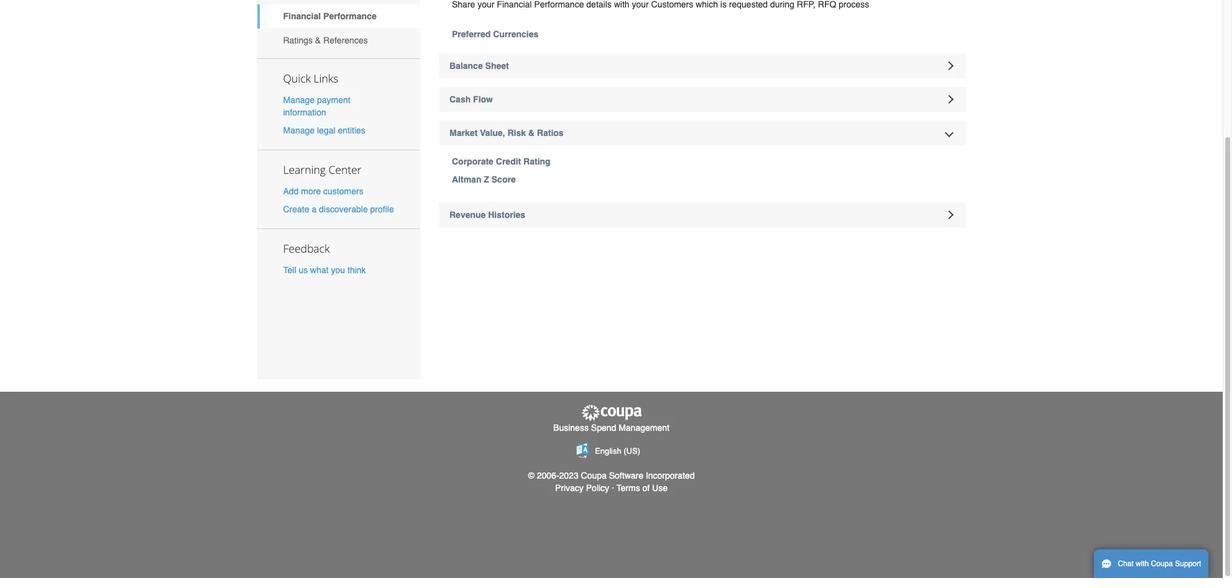 Task type: vqa. For each thing, say whether or not it's contained in the screenshot.
the 'revenue histories' dropdown button
yes



Task type: locate. For each thing, give the bounding box(es) containing it.
terms
[[617, 484, 640, 494]]

links
[[314, 71, 338, 86]]

add
[[283, 186, 299, 196]]

manage
[[283, 95, 315, 105], [283, 126, 315, 135]]

cash flow heading
[[439, 87, 966, 112]]

altman z score
[[452, 175, 516, 185]]

privacy policy link
[[555, 484, 609, 494]]

quick
[[283, 71, 311, 86]]

add more customers link
[[283, 186, 364, 196]]

2 manage from the top
[[283, 126, 315, 135]]

support
[[1175, 560, 1201, 569]]

score
[[492, 175, 516, 185]]

1 horizontal spatial &
[[528, 128, 535, 138]]

information
[[283, 107, 326, 117]]

quick links
[[283, 71, 338, 86]]

manage up information
[[283, 95, 315, 105]]

©
[[528, 471, 535, 481]]

business spend management
[[553, 424, 670, 434]]

& inside 'dropdown button'
[[528, 128, 535, 138]]

coupa supplier portal image
[[580, 405, 643, 422]]

altman
[[452, 175, 481, 185]]

create
[[283, 205, 309, 215]]

chat with coupa support button
[[1094, 550, 1209, 579]]

1 horizontal spatial coupa
[[1151, 560, 1173, 569]]

you
[[331, 266, 345, 276]]

preferred currencies
[[452, 29, 539, 39]]

ratings
[[283, 35, 313, 45]]

market
[[450, 128, 478, 138]]

sheet
[[485, 61, 509, 71]]

0 vertical spatial manage
[[283, 95, 315, 105]]

what
[[310, 266, 329, 276]]

feedback
[[283, 241, 330, 256]]

market value, risk & ratios heading
[[439, 121, 966, 145]]

coupa up "policy"
[[581, 471, 607, 481]]

z
[[484, 175, 489, 185]]

2006-
[[537, 471, 559, 481]]

financial
[[283, 11, 321, 21]]

tell us what you think
[[283, 266, 366, 276]]

use
[[652, 484, 668, 494]]

balance sheet heading
[[439, 53, 966, 78]]

revenue histories button
[[439, 202, 966, 227]]

ratings & references link
[[257, 28, 420, 52]]

1 vertical spatial coupa
[[1151, 560, 1173, 569]]

add more customers
[[283, 186, 364, 196]]

& right ratings
[[315, 35, 321, 45]]

learning center
[[283, 162, 362, 177]]

financial performance
[[283, 11, 377, 21]]

coupa
[[581, 471, 607, 481], [1151, 560, 1173, 569]]

0 horizontal spatial coupa
[[581, 471, 607, 481]]

& right risk
[[528, 128, 535, 138]]

market value, risk & ratios button
[[439, 121, 966, 145]]

0 vertical spatial &
[[315, 35, 321, 45]]

1 manage from the top
[[283, 95, 315, 105]]

manage inside the manage payment information
[[283, 95, 315, 105]]

0 horizontal spatial &
[[315, 35, 321, 45]]

legal
[[317, 126, 335, 135]]

revenue histories heading
[[439, 202, 966, 227]]

a
[[312, 205, 317, 215]]

currencies
[[493, 29, 539, 39]]

rating
[[524, 157, 551, 167]]

manage payment information link
[[283, 95, 350, 117]]

manage legal entities link
[[283, 126, 365, 135]]

1 vertical spatial manage
[[283, 126, 315, 135]]

incorporated
[[646, 471, 695, 481]]

preferred
[[452, 29, 491, 39]]

market value, risk & ratios
[[450, 128, 564, 138]]

with
[[1136, 560, 1149, 569]]

1 vertical spatial &
[[528, 128, 535, 138]]

manage down information
[[283, 126, 315, 135]]

manage for manage legal entities
[[283, 126, 315, 135]]

coupa right with at the bottom right of the page
[[1151, 560, 1173, 569]]

cash flow
[[450, 95, 493, 104]]

privacy policy
[[555, 484, 609, 494]]

&
[[315, 35, 321, 45], [528, 128, 535, 138]]

ratings & references
[[283, 35, 368, 45]]

think
[[348, 266, 366, 276]]

more
[[301, 186, 321, 196]]

chat with coupa support
[[1118, 560, 1201, 569]]



Task type: describe. For each thing, give the bounding box(es) containing it.
corporate credit rating
[[452, 157, 551, 167]]

business
[[553, 424, 589, 434]]

english
[[595, 447, 622, 457]]

ratios
[[537, 128, 564, 138]]

privacy
[[555, 484, 584, 494]]

terms of use link
[[617, 484, 668, 494]]

cash
[[450, 95, 471, 104]]

customers
[[323, 186, 364, 196]]

software
[[609, 471, 643, 481]]

references
[[323, 35, 368, 45]]

profile
[[370, 205, 394, 215]]

revenue
[[450, 210, 486, 220]]

manage payment information
[[283, 95, 350, 117]]

tell us what you think button
[[283, 264, 366, 277]]

manage legal entities
[[283, 126, 365, 135]]

discoverable
[[319, 205, 368, 215]]

policy
[[586, 484, 609, 494]]

revenue histories
[[450, 210, 525, 220]]

create a discoverable profile link
[[283, 205, 394, 215]]

management
[[619, 424, 670, 434]]

terms of use
[[617, 484, 668, 494]]

balance sheet button
[[439, 53, 966, 78]]

create a discoverable profile
[[283, 205, 394, 215]]

financial performance link
[[257, 4, 420, 28]]

2023
[[559, 471, 579, 481]]

of
[[643, 484, 650, 494]]

balance
[[450, 61, 483, 71]]

histories
[[488, 210, 525, 220]]

performance
[[323, 11, 377, 21]]

payment
[[317, 95, 350, 105]]

tell
[[283, 266, 296, 276]]

manage for manage payment information
[[283, 95, 315, 105]]

(us)
[[624, 447, 640, 457]]

coupa inside button
[[1151, 560, 1173, 569]]

value,
[[480, 128, 505, 138]]

credit
[[496, 157, 521, 167]]

spend
[[591, 424, 616, 434]]

center
[[329, 162, 362, 177]]

0 vertical spatial coupa
[[581, 471, 607, 481]]

cash flow button
[[439, 87, 966, 112]]

learning
[[283, 162, 326, 177]]

balance sheet
[[450, 61, 509, 71]]

english (us)
[[595, 447, 640, 457]]

risk
[[508, 128, 526, 138]]

corporate
[[452, 157, 494, 167]]

us
[[299, 266, 308, 276]]

© 2006-2023 coupa software incorporated
[[528, 471, 695, 481]]

flow
[[473, 95, 493, 104]]

entities
[[338, 126, 365, 135]]

chat
[[1118, 560, 1134, 569]]



